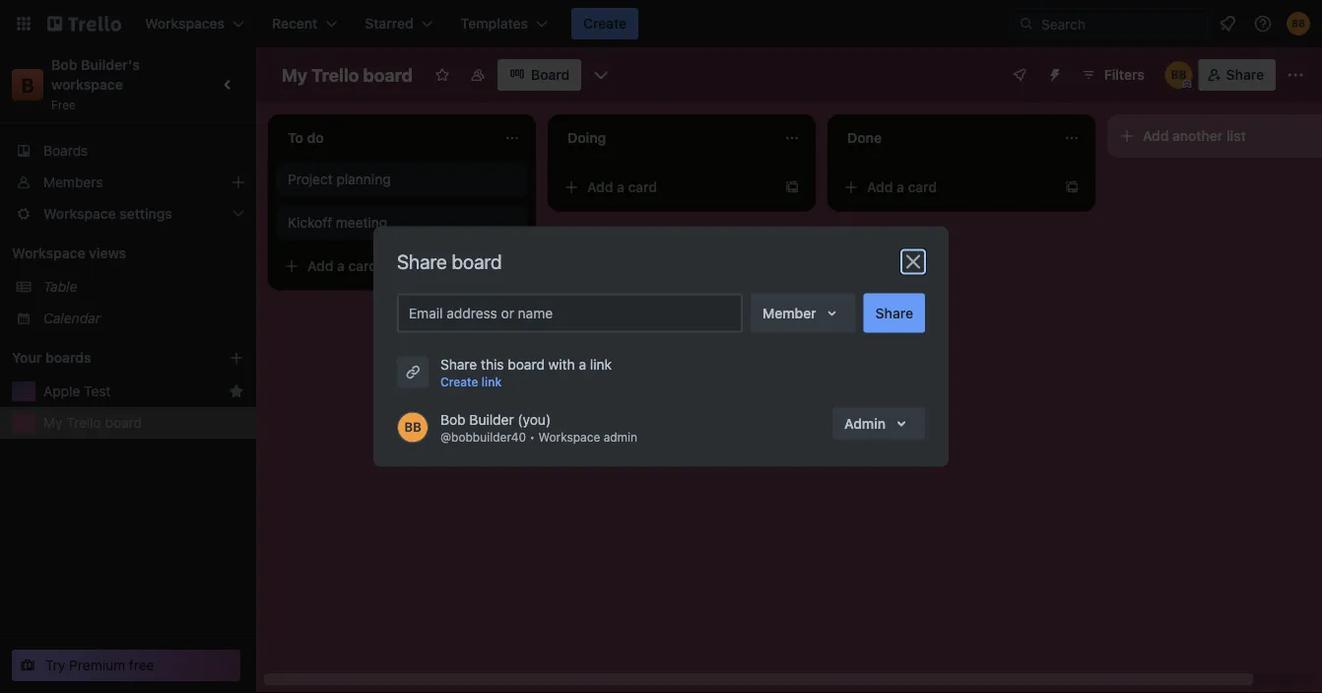 Task type: locate. For each thing, give the bounding box(es) containing it.
kickoff
[[288, 214, 332, 231]]

link down this
[[482, 375, 502, 389]]

share inside share this board with a link create link
[[441, 356, 477, 372]]

a
[[617, 179, 625, 195], [897, 179, 905, 195], [337, 258, 345, 274], [579, 356, 587, 372]]

workspace inside bob builder (you) @bobbuilder40 • workspace admin
[[539, 430, 601, 444]]

0 vertical spatial bob
[[51, 57, 77, 73]]

bob
[[51, 57, 77, 73], [441, 411, 466, 427]]

b
[[21, 73, 34, 96]]

0 notifications image
[[1216, 12, 1240, 35]]

1 horizontal spatial share button
[[1199, 59, 1277, 91]]

bob builder (bobbuilder40) image left @bobbuilder40
[[397, 412, 429, 443]]

0 horizontal spatial link
[[482, 375, 502, 389]]

admin
[[845, 415, 886, 431]]

workspace up the table
[[12, 245, 85, 261]]

link
[[590, 356, 612, 372], [482, 375, 502, 389]]

add a card
[[588, 179, 658, 195], [867, 179, 938, 195], [308, 258, 378, 274]]

try
[[45, 657, 65, 673]]

0 horizontal spatial add a card
[[308, 258, 378, 274]]

bob inside bob builder (you) @bobbuilder40 • workspace admin
[[441, 411, 466, 427]]

1 vertical spatial my
[[43, 415, 63, 431]]

0 horizontal spatial card
[[349, 258, 378, 274]]

create from template… image
[[785, 179, 800, 195]]

premium
[[69, 657, 125, 673]]

create inside share this board with a link create link
[[441, 375, 479, 389]]

share button
[[1199, 59, 1277, 91], [864, 293, 926, 333]]

create link button
[[441, 372, 502, 392]]

0 horizontal spatial workspace
[[12, 245, 85, 261]]

add another list
[[1144, 128, 1247, 144]]

2 horizontal spatial card
[[908, 179, 938, 195]]

1 vertical spatial trello
[[66, 415, 101, 431]]

1 vertical spatial my trello board
[[43, 415, 142, 431]]

board link
[[498, 59, 582, 91]]

my trello board down test
[[43, 415, 142, 431]]

a for the add a card button related to create from template… image
[[617, 179, 625, 195]]

1 vertical spatial create
[[441, 375, 479, 389]]

board right this
[[508, 356, 545, 372]]

card for the add a card button related to create from template… image
[[628, 179, 658, 195]]

1 horizontal spatial my
[[282, 64, 308, 85]]

1 horizontal spatial link
[[590, 356, 612, 372]]

search image
[[1019, 16, 1035, 32]]

my trello board inside text box
[[282, 64, 413, 85]]

kickoff meeting
[[288, 214, 388, 231]]

customize views image
[[592, 65, 611, 85]]

0 horizontal spatial add a card button
[[276, 250, 497, 282]]

share button down close image
[[864, 293, 926, 333]]

filters
[[1105, 67, 1145, 83]]

1 vertical spatial bob
[[441, 411, 466, 427]]

boards
[[43, 142, 88, 159]]

bob builder (bobbuilder40) image right open information menu 'icon'
[[1287, 12, 1311, 35]]

(you)
[[518, 411, 551, 427]]

bob up @bobbuilder40
[[441, 411, 466, 427]]

0 vertical spatial link
[[590, 356, 612, 372]]

workspace right "•"
[[539, 430, 601, 444]]

planning
[[337, 171, 391, 187]]

0 horizontal spatial share button
[[864, 293, 926, 333]]

Board name text field
[[272, 59, 423, 91]]

views
[[89, 245, 126, 261]]

0 vertical spatial my
[[282, 64, 308, 85]]

card for the add a card button associated with create from template… icon
[[908, 179, 938, 195]]

1 horizontal spatial add a card
[[588, 179, 658, 195]]

2 horizontal spatial add a card button
[[836, 172, 1057, 203]]

create from template… image
[[1065, 179, 1080, 195]]

link right with
[[590, 356, 612, 372]]

builder's
[[81, 57, 140, 73]]

create up builder
[[441, 375, 479, 389]]

create
[[584, 15, 627, 32], [441, 375, 479, 389]]

add
[[1144, 128, 1170, 144], [588, 179, 614, 195], [867, 179, 894, 195], [308, 258, 334, 274]]

share board
[[397, 250, 502, 273]]

1 horizontal spatial workspace
[[539, 430, 601, 444]]

share button down 0 notifications image
[[1199, 59, 1277, 91]]

trello
[[312, 64, 359, 85], [66, 415, 101, 431]]

this
[[481, 356, 504, 372]]

bob inside bob builder's workspace free
[[51, 57, 77, 73]]

Email address or name text field
[[409, 299, 739, 327]]

members
[[43, 174, 103, 190]]

admin button
[[833, 408, 926, 439]]

share
[[1227, 67, 1265, 83], [397, 250, 447, 273], [876, 305, 914, 321], [441, 356, 477, 372]]

1 horizontal spatial create
[[584, 15, 627, 32]]

0 horizontal spatial create
[[441, 375, 479, 389]]

1 horizontal spatial trello
[[312, 64, 359, 85]]

apple test link
[[43, 381, 221, 401]]

0 vertical spatial trello
[[312, 64, 359, 85]]

calendar
[[43, 310, 101, 326]]

workspace
[[12, 245, 85, 261], [539, 430, 601, 444]]

table
[[43, 278, 77, 295]]

my trello board left star or unstar board icon on the top of the page
[[282, 64, 413, 85]]

table link
[[43, 277, 244, 297]]

share down kickoff meeting link
[[397, 250, 447, 273]]

boards
[[45, 349, 91, 366]]

add inside button
[[1144, 128, 1170, 144]]

board left star or unstar board icon on the top of the page
[[363, 64, 413, 85]]

0 vertical spatial share button
[[1199, 59, 1277, 91]]

2 horizontal spatial add a card
[[867, 179, 938, 195]]

list
[[1227, 128, 1247, 144]]

create up customize views "icon"
[[584, 15, 627, 32]]

admin
[[604, 430, 638, 444]]

0 horizontal spatial bob builder (bobbuilder40) image
[[397, 412, 429, 443]]

0 vertical spatial bob builder (bobbuilder40) image
[[1287, 12, 1311, 35]]

0 vertical spatial workspace
[[12, 245, 85, 261]]

create button
[[572, 8, 639, 39]]

bob builder (bobbuilder40) image
[[1287, 12, 1311, 35], [397, 412, 429, 443]]

1 horizontal spatial my trello board
[[282, 64, 413, 85]]

bob builder (you) @bobbuilder40 • workspace admin
[[441, 411, 638, 444]]

my trello board
[[282, 64, 413, 85], [43, 415, 142, 431]]

card
[[628, 179, 658, 195], [908, 179, 938, 195], [349, 258, 378, 274]]

1 horizontal spatial bob
[[441, 411, 466, 427]]

boards link
[[0, 135, 256, 167]]

0 horizontal spatial my
[[43, 415, 63, 431]]

share left this
[[441, 356, 477, 372]]

a inside share this board with a link create link
[[579, 356, 587, 372]]

bob up workspace
[[51, 57, 77, 73]]

your
[[12, 349, 42, 366]]

meeting
[[336, 214, 388, 231]]

0 vertical spatial my trello board
[[282, 64, 413, 85]]

1 vertical spatial workspace
[[539, 430, 601, 444]]

my
[[282, 64, 308, 85], [43, 415, 63, 431]]

board
[[531, 67, 570, 83]]

0 horizontal spatial trello
[[66, 415, 101, 431]]

project planning
[[288, 171, 391, 187]]

add a card for create from template… image
[[588, 179, 658, 195]]

board
[[363, 64, 413, 85], [452, 250, 502, 273], [508, 356, 545, 372], [105, 415, 142, 431]]

1 horizontal spatial add a card button
[[556, 172, 777, 203]]

0 horizontal spatial bob
[[51, 57, 77, 73]]

0 vertical spatial create
[[584, 15, 627, 32]]

bob builder's workspace free
[[51, 57, 143, 111]]

open information menu image
[[1254, 14, 1274, 34]]

add a card button
[[556, 172, 777, 203], [836, 172, 1057, 203], [276, 250, 497, 282]]

1 horizontal spatial card
[[628, 179, 658, 195]]



Task type: describe. For each thing, give the bounding box(es) containing it.
star or unstar board image
[[435, 67, 450, 83]]

automation image
[[1040, 59, 1067, 87]]

free
[[129, 657, 154, 673]]

0 horizontal spatial my trello board
[[43, 415, 142, 431]]

your boards with 2 items element
[[12, 346, 199, 370]]

share this board with a link create link
[[441, 356, 612, 389]]

calendar link
[[43, 309, 244, 328]]

test
[[84, 383, 111, 399]]

share left show menu image
[[1227, 67, 1265, 83]]

bob builder (bobbuilder40) image
[[1166, 61, 1193, 89]]

add a card for create from template… icon
[[867, 179, 938, 195]]

apple
[[43, 383, 80, 399]]

members link
[[0, 167, 256, 198]]

free
[[51, 98, 76, 111]]

card for leftmost the add a card button
[[349, 258, 378, 274]]

•
[[530, 430, 535, 444]]

Search field
[[1035, 9, 1208, 38]]

bob for builder's
[[51, 57, 77, 73]]

a for the add a card button associated with create from template… icon
[[897, 179, 905, 195]]

board down kickoff meeting link
[[452, 250, 502, 273]]

apple test
[[43, 383, 111, 399]]

show menu image
[[1286, 65, 1306, 85]]

bob builder's workspace link
[[51, 57, 143, 93]]

builder
[[470, 411, 514, 427]]

with
[[549, 356, 575, 372]]

board inside text box
[[363, 64, 413, 85]]

starred icon image
[[229, 383, 244, 399]]

a for leftmost the add a card button
[[337, 258, 345, 274]]

my trello board link
[[43, 413, 244, 433]]

share down close image
[[876, 305, 914, 321]]

add a card button for create from template… icon
[[836, 172, 1057, 203]]

project planning link
[[288, 170, 517, 189]]

b link
[[12, 69, 43, 101]]

switch to… image
[[14, 14, 34, 34]]

add another list button
[[1108, 114, 1323, 158]]

project
[[288, 171, 333, 187]]

power ups image
[[1012, 67, 1028, 83]]

workspace visible image
[[470, 67, 486, 83]]

board down apple test link
[[105, 415, 142, 431]]

@bobbuilder40
[[441, 430, 526, 444]]

add board image
[[229, 350, 244, 366]]

member button
[[751, 293, 856, 333]]

1 vertical spatial bob builder (bobbuilder40) image
[[397, 412, 429, 443]]

add a card button for create from template… image
[[556, 172, 777, 203]]

try premium free button
[[12, 650, 241, 681]]

1 vertical spatial link
[[482, 375, 502, 389]]

another
[[1173, 128, 1224, 144]]

try premium free
[[45, 657, 154, 673]]

create inside create button
[[584, 15, 627, 32]]

my inside text box
[[282, 64, 308, 85]]

board inside share this board with a link create link
[[508, 356, 545, 372]]

kickoff meeting link
[[288, 213, 517, 233]]

1 vertical spatial share button
[[864, 293, 926, 333]]

your boards
[[12, 349, 91, 366]]

primary element
[[0, 0, 1323, 47]]

close image
[[902, 250, 926, 274]]

filters button
[[1075, 59, 1151, 91]]

member
[[763, 305, 817, 321]]

workspace views
[[12, 245, 126, 261]]

1 horizontal spatial bob builder (bobbuilder40) image
[[1287, 12, 1311, 35]]

workspace
[[51, 76, 123, 93]]

bob for builder
[[441, 411, 466, 427]]

trello inside text box
[[312, 64, 359, 85]]



Task type: vqa. For each thing, say whether or not it's contained in the screenshot.
"Share this board with a link Create link"
yes



